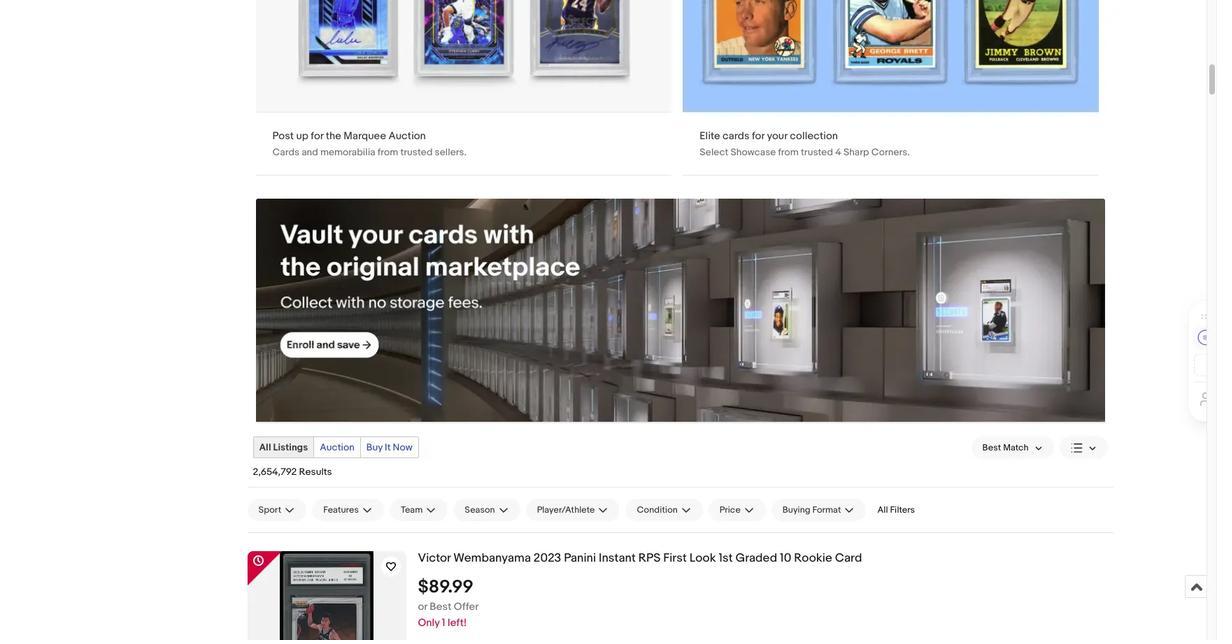 Task type: locate. For each thing, give the bounding box(es) containing it.
$89.99 or best offer only 1 left!
[[418, 577, 479, 630]]

best inside $89.99 or best offer only 1 left!
[[430, 600, 452, 614]]

2 for from the left
[[752, 130, 765, 143]]

0 horizontal spatial for
[[311, 130, 324, 143]]

collection
[[790, 130, 838, 143]]

wembanyama
[[453, 552, 531, 566]]

now
[[393, 442, 413, 454]]

best up 1
[[430, 600, 452, 614]]

team button
[[390, 499, 448, 522]]

buy it now
[[366, 442, 413, 454]]

instant
[[599, 552, 636, 566]]

0 vertical spatial auction
[[389, 130, 426, 143]]

all left listings
[[259, 442, 271, 454]]

filters
[[890, 505, 915, 516]]

0 vertical spatial all
[[259, 442, 271, 454]]

1 horizontal spatial auction
[[389, 130, 426, 143]]

1 trusted from the left
[[400, 146, 433, 158]]

0 horizontal spatial auction
[[320, 442, 355, 454]]

all
[[259, 442, 271, 454], [878, 505, 888, 516]]

from inside elite cards for your collection select showcase from trusted 4 sharp corners.
[[778, 146, 799, 158]]

1 for from the left
[[311, 130, 324, 143]]

sharp
[[844, 146, 869, 158]]

format
[[813, 505, 841, 516]]

trusted left sellers.
[[400, 146, 433, 158]]

cards
[[273, 146, 299, 158]]

victor
[[418, 552, 451, 566]]

0 horizontal spatial all
[[259, 442, 271, 454]]

trusted inside post up for the marquee auction cards and memorabilia from trusted sellers.
[[400, 146, 433, 158]]

marquee
[[344, 130, 386, 143]]

for inside elite cards for your collection select showcase from trusted 4 sharp corners.
[[752, 130, 765, 143]]

only
[[418, 617, 440, 630]]

it
[[385, 442, 391, 454]]

match
[[1003, 442, 1029, 454]]

from
[[378, 146, 398, 158], [778, 146, 799, 158]]

condition button
[[626, 499, 703, 522]]

showcase
[[731, 146, 776, 158]]

1 horizontal spatial from
[[778, 146, 799, 158]]

trusted
[[400, 146, 433, 158], [801, 146, 833, 158]]

for up showcase
[[752, 130, 765, 143]]

buying format
[[783, 505, 841, 516]]

victor wembanyama 2023 panini instant rps first look 1st graded 10 rookie card link
[[418, 552, 1113, 566]]

panini
[[564, 552, 596, 566]]

all filters
[[878, 505, 915, 516]]

0 horizontal spatial best
[[430, 600, 452, 614]]

1 horizontal spatial best
[[983, 442, 1001, 454]]

1 vertical spatial best
[[430, 600, 452, 614]]

for right up
[[311, 130, 324, 143]]

auction
[[389, 130, 426, 143], [320, 442, 355, 454]]

1 horizontal spatial for
[[752, 130, 765, 143]]

season
[[465, 505, 495, 516]]

team
[[401, 505, 423, 516]]

from down marquee
[[378, 146, 398, 158]]

all inside button
[[878, 505, 888, 516]]

for
[[311, 130, 324, 143], [752, 130, 765, 143]]

buying
[[783, 505, 811, 516]]

None text field
[[256, 199, 1105, 423]]

best match button
[[971, 437, 1054, 459]]

or
[[418, 600, 427, 614]]

auction link
[[314, 438, 360, 458]]

2 trusted from the left
[[801, 146, 833, 158]]

select
[[700, 146, 729, 158]]

2,654,792
[[253, 466, 297, 478]]

10
[[780, 552, 792, 566]]

buying format button
[[772, 499, 866, 522]]

player/athlete
[[537, 505, 595, 516]]

1 horizontal spatial all
[[878, 505, 888, 516]]

from down your
[[778, 146, 799, 158]]

for inside post up for the marquee auction cards and memorabilia from trusted sellers.
[[311, 130, 324, 143]]

best
[[983, 442, 1001, 454], [430, 600, 452, 614]]

and
[[302, 146, 318, 158]]

price button
[[709, 499, 766, 522]]

all left filters
[[878, 505, 888, 516]]

buy
[[366, 442, 383, 454]]

best left match
[[983, 442, 1001, 454]]

listings
[[273, 442, 308, 454]]

2 from from the left
[[778, 146, 799, 158]]

None text field
[[256, 0, 672, 175], [683, 0, 1099, 175], [256, 0, 672, 175], [683, 0, 1099, 175]]

1 from from the left
[[378, 146, 398, 158]]

0 vertical spatial best
[[983, 442, 1001, 454]]

trusted down collection
[[801, 146, 833, 158]]

post up for the marquee auction cards and memorabilia from trusted sellers.
[[273, 130, 467, 158]]

auction up results
[[320, 442, 355, 454]]

0 horizontal spatial from
[[378, 146, 398, 158]]

sport button
[[247, 499, 307, 522]]

1 horizontal spatial trusted
[[801, 146, 833, 158]]

0 horizontal spatial trusted
[[400, 146, 433, 158]]

look
[[690, 552, 716, 566]]

1 vertical spatial all
[[878, 505, 888, 516]]

auction right marquee
[[389, 130, 426, 143]]



Task type: describe. For each thing, give the bounding box(es) containing it.
1
[[442, 617, 445, 630]]

cards
[[723, 130, 750, 143]]

elite
[[700, 130, 720, 143]]

rps
[[639, 552, 661, 566]]

up
[[296, 130, 309, 143]]

season button
[[454, 499, 520, 522]]

sellers.
[[435, 146, 467, 158]]

victor wembanyama 2023 panini instant rps first look 1st graded 10 rookie card
[[418, 552, 862, 566]]

features button
[[312, 499, 384, 522]]

buy it now link
[[361, 438, 418, 458]]

2,654,792 results
[[253, 466, 332, 478]]

first
[[663, 552, 687, 566]]

all filters button
[[872, 499, 921, 522]]

results
[[299, 466, 332, 478]]

victor wembanyama 2023 panini instant rps first look 1st graded 10 rookie card image
[[280, 552, 374, 640]]

for for up
[[311, 130, 324, 143]]

all for all filters
[[878, 505, 888, 516]]

all listings
[[259, 442, 308, 454]]

2023
[[534, 552, 561, 566]]

condition
[[637, 505, 678, 516]]

1st
[[719, 552, 733, 566]]

offer
[[454, 600, 479, 614]]

ebay vault image
[[256, 199, 1105, 422]]

rookie
[[794, 552, 832, 566]]

best match
[[983, 442, 1029, 454]]

auction inside post up for the marquee auction cards and memorabilia from trusted sellers.
[[389, 130, 426, 143]]

$89.99
[[418, 577, 474, 598]]

price
[[720, 505, 741, 516]]

player/athlete button
[[526, 499, 620, 522]]

trusted inside elite cards for your collection select showcase from trusted 4 sharp corners.
[[801, 146, 833, 158]]

4
[[835, 146, 841, 158]]

card
[[835, 552, 862, 566]]

from inside post up for the marquee auction cards and memorabilia from trusted sellers.
[[378, 146, 398, 158]]

for for cards
[[752, 130, 765, 143]]

best inside dropdown button
[[983, 442, 1001, 454]]

1 vertical spatial auction
[[320, 442, 355, 454]]

all listings link
[[254, 438, 314, 458]]

elite cards for your collection select showcase from trusted 4 sharp corners.
[[700, 130, 910, 158]]

sport
[[259, 505, 281, 516]]

the
[[326, 130, 341, 143]]

post
[[273, 130, 294, 143]]

memorabilia
[[320, 146, 376, 158]]

graded
[[736, 552, 777, 566]]

corners.
[[872, 146, 910, 158]]

all for all listings
[[259, 442, 271, 454]]

view: list view image
[[1071, 441, 1097, 455]]

features
[[323, 505, 359, 516]]

your
[[767, 130, 788, 143]]

left!
[[448, 617, 467, 630]]



Task type: vqa. For each thing, say whether or not it's contained in the screenshot.
first Trusted from right
yes



